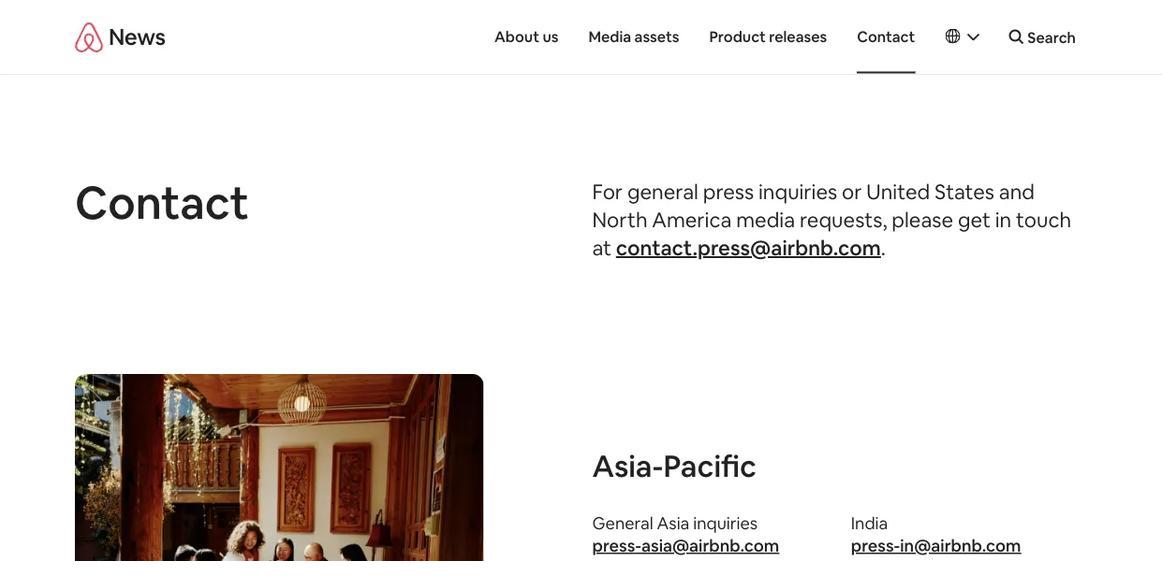 Task type: vqa. For each thing, say whether or not it's contained in the screenshot.
 IMAGE
no



Task type: describe. For each thing, give the bounding box(es) containing it.
assets
[[634, 27, 679, 46]]

about us link
[[483, 18, 570, 56]]

in
[[995, 206, 1012, 233]]

contact.press@airbnb.com
[[616, 235, 881, 261]]

at
[[592, 235, 612, 261]]

please
[[892, 206, 953, 233]]

.
[[881, 235, 886, 261]]

states
[[935, 178, 995, 205]]

contact.press@airbnb.com .
[[616, 235, 886, 261]]

asia-pacific
[[592, 447, 757, 486]]

press-in@airbnb.com link
[[851, 536, 1021, 558]]

about
[[494, 27, 539, 46]]

press- inside india press-in@airbnb.com
[[851, 536, 900, 558]]

india press-in@airbnb.com
[[851, 513, 1021, 558]]

1 vertical spatial contact
[[75, 173, 249, 232]]

for
[[592, 178, 623, 205]]

inquiries inside general asia inquiries press-asia@airbnb.com
[[693, 513, 758, 535]]

product releases link
[[698, 18, 838, 56]]

press-asia@airbnb.com link
[[592, 536, 779, 558]]

or
[[842, 178, 862, 205]]

requests,
[[800, 206, 887, 233]]

press- inside general asia inquiries press-asia@airbnb.com
[[592, 536, 642, 558]]

inquiries inside for general press inquiries or united states and north america media requests, please get in touch at
[[759, 178, 837, 205]]

us
[[543, 27, 559, 46]]



Task type: locate. For each thing, give the bounding box(es) containing it.
about us
[[494, 27, 559, 46]]

press- down general at the right of page
[[592, 536, 642, 558]]

get
[[958, 206, 991, 233]]

0 horizontal spatial press-
[[592, 536, 642, 558]]

inquiries
[[759, 178, 837, 205], [693, 513, 758, 535]]

asia-
[[592, 447, 663, 486]]

product releases
[[709, 27, 827, 46]]

news
[[109, 22, 165, 52]]

press-
[[592, 536, 642, 558], [851, 536, 900, 558]]

inquiries up asia@airbnb.com
[[693, 513, 758, 535]]

for general press inquiries or united states and north america media requests, please get in touch at
[[592, 178, 1071, 261]]

media assets
[[588, 27, 679, 46]]

contact inside 'link'
[[857, 27, 915, 46]]

india
[[851, 513, 888, 535]]

north
[[592, 206, 648, 233]]

media assets link
[[577, 18, 691, 56]]

united
[[867, 178, 930, 205]]

product
[[709, 27, 766, 46]]

touch
[[1016, 206, 1071, 233]]

releases
[[769, 27, 827, 46]]

press
[[703, 178, 754, 205]]

general
[[627, 178, 698, 205]]

asia@airbnb.com
[[641, 536, 779, 558]]

search
[[1028, 28, 1076, 47]]

general
[[592, 513, 653, 535]]

general asia inquiries press-asia@airbnb.com
[[592, 513, 779, 558]]

1 press- from the left
[[592, 536, 642, 558]]

and
[[999, 178, 1035, 205]]

search button
[[998, 19, 1087, 56]]

press- down 'india'
[[851, 536, 900, 558]]

contact.press@airbnb.com link
[[616, 235, 881, 261]]

0 horizontal spatial contact
[[75, 173, 249, 232]]

america
[[652, 206, 732, 233]]

contact link
[[846, 18, 926, 56]]

media
[[736, 206, 795, 233]]

0 vertical spatial inquiries
[[759, 178, 837, 205]]

inquiries up media
[[759, 178, 837, 205]]

1 horizontal spatial press-
[[851, 536, 900, 558]]

asia
[[657, 513, 690, 535]]

contact
[[857, 27, 915, 46], [75, 173, 249, 232]]

1 horizontal spatial contact
[[857, 27, 915, 46]]

in@airbnb.com
[[900, 536, 1021, 558]]

media
[[588, 27, 631, 46]]

2 press- from the left
[[851, 536, 900, 558]]

news link
[[109, 11, 165, 64]]

pacific
[[663, 447, 757, 486]]

0 vertical spatial contact
[[857, 27, 915, 46]]

1 vertical spatial inquiries
[[693, 513, 758, 535]]



